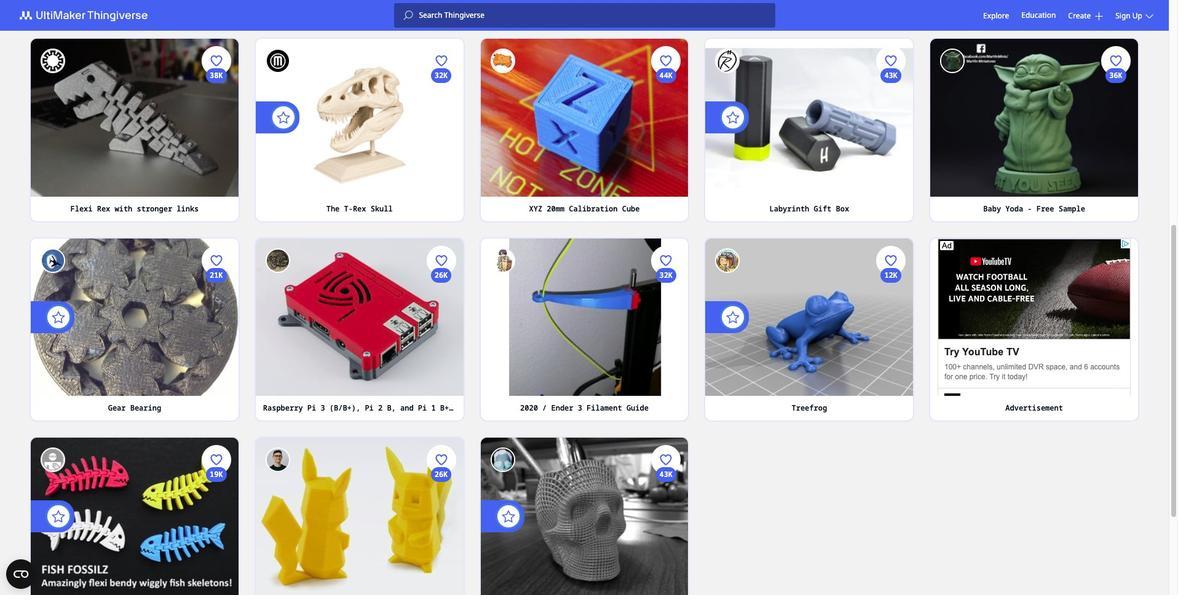 Task type: describe. For each thing, give the bounding box(es) containing it.
sign up
[[1116, 10, 1143, 21]]

b,
[[387, 403, 396, 414]]

37k
[[435, 523, 448, 533]]

63k for 43k
[[885, 123, 898, 134]]

cube
[[623, 203, 640, 214]]

emlyon
[[97, 4, 124, 14]]

rocket
[[128, 4, 155, 14]]

496
[[435, 376, 448, 386]]

calibration
[[569, 203, 618, 214]]

(b/b+),
[[330, 403, 361, 414]]

education link
[[1022, 9, 1057, 22]]

thumbnail representing wireframe skull pencil holder (for the love of dog) image
[[481, 438, 689, 596]]

1 rex from the left
[[97, 203, 110, 214]]

2 3 from the left
[[578, 403, 583, 414]]

-
[[1028, 203, 1033, 214]]

thumbnail representing gear bearing image
[[31, 238, 239, 396]]

2 pi from the left
[[365, 403, 374, 414]]

1 vertical spatial 32k
[[660, 270, 673, 280]]

thumbnail representing labyrinth gift box image
[[706, 39, 914, 197]]

vesa
[[498, 403, 516, 414]]

1 horizontal spatial 38k
[[435, 323, 448, 333]]

emlyon rocket kit link
[[31, 0, 239, 22]]

2020 / ender 3 filament guide link
[[481, 396, 689, 421]]

plusicon image
[[1096, 12, 1104, 20]]

v29 link
[[931, 0, 1139, 22]]

cute mini octopus
[[547, 4, 623, 14]]

61k
[[1110, 123, 1123, 134]]

55k
[[660, 523, 673, 533]]

create button
[[1069, 10, 1104, 21]]

t-
[[344, 203, 353, 214]]

thumbnail representing low-poly pikachu image
[[256, 438, 464, 596]]

with inside "link"
[[476, 403, 494, 414]]

43k for 55k
[[660, 470, 673, 480]]

cute
[[547, 4, 565, 14]]

avatar image for 338
[[491, 448, 515, 473]]

mounts
[[520, 403, 547, 414]]

thumbnail representing fish fossilz image
[[31, 438, 239, 596]]

avatar image for 245
[[716, 248, 740, 273]]

618
[[660, 176, 673, 187]]

thumbnail representing 2020 / ender 3 filament guide image
[[481, 238, 689, 396]]

yoda
[[1006, 203, 1024, 214]]

labyrinth
[[770, 203, 810, 214]]

26k for 37k
[[435, 470, 448, 480]]

43k for 63k
[[885, 70, 898, 81]]

273
[[210, 576, 223, 586]]

more
[[569, 403, 587, 414]]

thumbnail representing flexi rex with stronger links image
[[31, 39, 239, 197]]

free
[[1037, 203, 1055, 214]]

labyrinth gift box
[[770, 203, 850, 214]]

avatar image for 496
[[266, 248, 290, 273]]

xyz
[[529, 203, 543, 214]]

avatar image for 409
[[41, 49, 65, 73]]

/
[[543, 403, 547, 414]]

gear bearing link
[[31, 396, 239, 421]]

advertisement
[[1006, 403, 1064, 414]]

thumbnail representing xyz 20mm calibration cube image
[[481, 39, 689, 197]]

avatar image for 710
[[941, 49, 966, 73]]

2 and from the left
[[551, 403, 565, 414]]

0 vertical spatial 38k
[[210, 70, 223, 81]]

makerbot logo image
[[12, 8, 162, 23]]

links
[[177, 203, 199, 214]]

flexi
[[70, 203, 93, 214]]

12k
[[885, 270, 898, 280]]

the t-rex skull
[[327, 203, 393, 214]]

sample
[[1059, 203, 1086, 214]]

baby
[[984, 203, 1002, 214]]

0 vertical spatial 19k
[[885, 323, 898, 333]]

21k
[[210, 270, 223, 280]]

thumbnail representing treefrog image
[[706, 238, 914, 396]]

kit
[[159, 4, 172, 14]]

treefrog
[[792, 403, 828, 414]]

baby yoda - free sample
[[984, 203, 1086, 214]]

63k for 32k
[[660, 323, 673, 333]]

box
[[837, 203, 850, 214]]

2
[[378, 403, 383, 414]]

245
[[885, 376, 898, 386]]

gear
[[108, 403, 126, 414]]

bearing
[[130, 403, 161, 414]]

emlyon rocket kit
[[97, 4, 172, 14]]

56k
[[210, 123, 223, 134]]

raspberry pi 3 (b/b+), pi 2 b, and pi 1 b+ case with vesa mounts and more
[[263, 403, 587, 414]]



Task type: vqa. For each thing, say whether or not it's contained in the screenshot.
"63k" to the left
yes



Task type: locate. For each thing, give the bounding box(es) containing it.
1 vertical spatial with
[[476, 403, 494, 414]]

skull
[[371, 203, 393, 214]]

rex right flexi
[[97, 203, 110, 214]]

38k
[[210, 70, 223, 81], [435, 323, 448, 333]]

26k
[[435, 270, 448, 280], [435, 470, 448, 480], [210, 523, 223, 533]]

1 pi from the left
[[308, 403, 316, 414]]

0 vertical spatial 26k
[[435, 270, 448, 280]]

education
[[1022, 10, 1057, 20]]

the
[[327, 203, 340, 214]]

2020
[[521, 403, 538, 414]]

1 horizontal spatial 63k
[[885, 123, 898, 134]]

63k
[[885, 123, 898, 134], [660, 323, 673, 333]]

avatar image for 801
[[491, 248, 515, 273]]

avatar image
[[41, 49, 65, 73], [266, 49, 290, 73], [491, 49, 515, 73], [716, 49, 740, 73], [941, 49, 966, 73], [41, 248, 65, 273], [266, 248, 290, 273], [491, 248, 515, 273], [716, 248, 740, 273], [41, 448, 65, 473], [266, 448, 290, 473], [491, 448, 515, 473]]

32k
[[435, 70, 448, 81], [660, 270, 673, 280]]

0 vertical spatial 63k
[[885, 123, 898, 134]]

with right case
[[476, 403, 494, 414]]

1 horizontal spatial 43k
[[885, 70, 898, 81]]

87k
[[660, 123, 673, 134]]

0 vertical spatial 32k
[[435, 70, 448, 81]]

668
[[210, 376, 223, 386]]

2 horizontal spatial pi
[[418, 403, 427, 414]]

avatar image for 618
[[491, 49, 515, 73]]

raspberry
[[263, 403, 303, 414]]

2 vertical spatial 26k
[[210, 523, 223, 533]]

1 vertical spatial 43k
[[660, 470, 673, 480]]

advertisement element
[[939, 238, 1132, 417]]

with
[[115, 203, 132, 214], [476, 403, 494, 414]]

sign up button
[[1116, 10, 1157, 21]]

stronger
[[137, 203, 172, 214]]

rex left skull
[[353, 203, 366, 214]]

guide
[[627, 403, 649, 414]]

avatar image for 185
[[266, 448, 290, 473]]

1 horizontal spatial pi
[[365, 403, 374, 414]]

gear bearing
[[108, 403, 161, 414]]

mini
[[569, 4, 587, 14]]

3 inside "link"
[[321, 403, 325, 414]]

sign
[[1116, 10, 1131, 21]]

710
[[1110, 176, 1123, 187]]

flexi rex with stronger links link
[[31, 197, 239, 221]]

0 horizontal spatial 3
[[321, 403, 325, 414]]

0 horizontal spatial pi
[[308, 403, 316, 414]]

pi left 1
[[418, 403, 427, 414]]

0 horizontal spatial 63k
[[660, 323, 673, 333]]

38k up 496
[[435, 323, 448, 333]]

1 horizontal spatial 19k
[[885, 323, 898, 333]]

the t-rex skull link
[[256, 197, 464, 221]]

26k for 38k
[[435, 270, 448, 280]]

44k
[[660, 70, 673, 81]]

search control image
[[403, 10, 413, 20]]

avatar image for 273
[[41, 448, 65, 473]]

0 horizontal spatial 19k
[[210, 470, 223, 480]]

and right /
[[551, 403, 565, 414]]

avatar image for 668
[[41, 248, 65, 273]]

raspberry pi 3 (b/b+), pi 2 b, and pi 1 b+ case with vesa mounts and more link
[[256, 396, 587, 421]]

xyz 20mm calibration cube link
[[481, 197, 689, 221]]

2020 / ender 3 filament guide
[[521, 403, 649, 414]]

0 horizontal spatial 32k
[[435, 70, 448, 81]]

43k
[[885, 70, 898, 81], [660, 470, 673, 480]]

thumbnail representing the t-rex skull image
[[256, 39, 464, 197]]

ender
[[552, 403, 574, 414]]

409
[[210, 176, 223, 187]]

1 vertical spatial 19k
[[210, 470, 223, 480]]

and right b,
[[401, 403, 414, 414]]

1 horizontal spatial rex
[[353, 203, 366, 214]]

185
[[435, 576, 448, 586]]

open widget image
[[6, 560, 36, 589]]

thumbnail representing raspberry pi 3 (b/b+), pi 2 b, and pi 1 b+ case with vesa mounts and more image
[[256, 238, 464, 396]]

3 left (b/b+),
[[321, 403, 325, 414]]

1
[[432, 403, 436, 414]]

pi right raspberry
[[308, 403, 316, 414]]

1 and from the left
[[401, 403, 414, 414]]

b+
[[440, 403, 449, 414]]

thumbnail representing baby yoda - free sample image
[[931, 39, 1139, 197]]

Search Thingiverse text field
[[413, 10, 776, 20]]

1 vertical spatial 38k
[[435, 323, 448, 333]]

1 vertical spatial 63k
[[660, 323, 673, 333]]

gift
[[814, 203, 832, 214]]

3
[[321, 403, 325, 414], [578, 403, 583, 414]]

0 horizontal spatial with
[[115, 203, 132, 214]]

1 horizontal spatial 3
[[578, 403, 583, 414]]

19k
[[885, 323, 898, 333], [210, 470, 223, 480]]

pi left the 2
[[365, 403, 374, 414]]

1 horizontal spatial with
[[476, 403, 494, 414]]

1 horizontal spatial 32k
[[660, 270, 673, 280]]

flexi rex with stronger links
[[70, 203, 199, 214]]

1 horizontal spatial and
[[551, 403, 565, 414]]

and
[[401, 403, 414, 414], [551, 403, 565, 414]]

0 horizontal spatial and
[[401, 403, 414, 414]]

treefrog link
[[706, 396, 914, 421]]

3 pi from the left
[[418, 403, 427, 414]]

36k
[[1110, 70, 1123, 81]]

baby yoda - free sample link
[[931, 197, 1139, 221]]

explore
[[984, 10, 1010, 21]]

20mm
[[547, 203, 565, 214]]

30k
[[210, 323, 223, 333]]

0 vertical spatial with
[[115, 203, 132, 214]]

38k up 56k
[[210, 70, 223, 81]]

2 rex from the left
[[353, 203, 366, 214]]

filament
[[587, 403, 623, 414]]

explore button
[[984, 10, 1010, 21]]

338
[[660, 576, 673, 586]]

0 horizontal spatial 43k
[[660, 470, 673, 480]]

create
[[1069, 10, 1092, 21]]

rex
[[97, 203, 110, 214], [353, 203, 366, 214]]

1 3 from the left
[[321, 403, 325, 414]]

octopus
[[592, 4, 623, 14]]

case
[[454, 403, 471, 414]]

up
[[1133, 10, 1143, 21]]

0 horizontal spatial rex
[[97, 203, 110, 214]]

cute mini octopus link
[[481, 0, 689, 22]]

801
[[660, 376, 673, 386]]

labyrinth gift box link
[[706, 197, 914, 221]]

0 horizontal spatial 38k
[[210, 70, 223, 81]]

1 vertical spatial 26k
[[435, 470, 448, 480]]

pi
[[308, 403, 316, 414], [365, 403, 374, 414], [418, 403, 427, 414]]

3 right ender
[[578, 403, 583, 414]]

xyz 20mm calibration cube
[[529, 203, 640, 214]]

with left stronger
[[115, 203, 132, 214]]

0 vertical spatial 43k
[[885, 70, 898, 81]]

v29
[[1028, 4, 1042, 14]]



